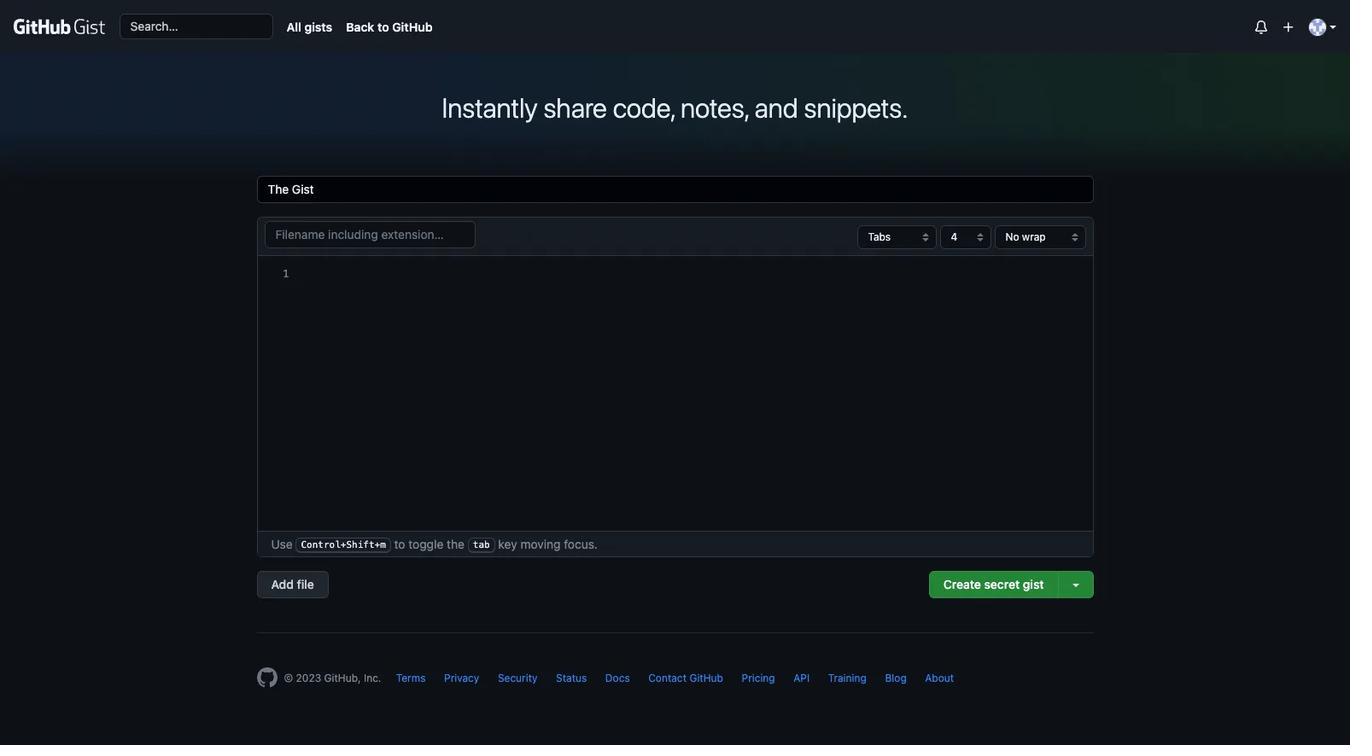 Task type: describe. For each thing, give the bounding box(es) containing it.
snippets.
[[805, 91, 909, 124]]

github,
[[324, 673, 361, 686]]

add
[[271, 578, 294, 592]]

security
[[498, 673, 538, 686]]

©
[[284, 673, 293, 686]]

Gist description text field
[[257, 176, 1094, 203]]

terms link
[[396, 673, 426, 686]]

back
[[346, 19, 375, 34]]

and
[[755, 91, 799, 124]]

all gists link
[[287, 18, 333, 35]]

instantly
[[442, 91, 538, 124]]

contact
[[649, 673, 687, 686]]

1 horizontal spatial github
[[690, 673, 724, 686]]

github inside "global" element
[[392, 19, 433, 34]]

docs
[[606, 673, 630, 686]]

© 2023 github, inc.
[[284, 673, 381, 686]]

gist
[[1024, 578, 1045, 592]]

share
[[544, 91, 607, 124]]

training
[[829, 673, 867, 686]]

create new gist image
[[1283, 20, 1297, 34]]

file
[[297, 578, 314, 592]]

2023
[[296, 673, 321, 686]]

moving
[[521, 537, 561, 552]]

Filename including extension… text field
[[264, 221, 476, 249]]

gists
[[305, 19, 333, 34]]

code,
[[613, 91, 675, 124]]

1
[[283, 268, 289, 280]]

Search text field
[[120, 15, 272, 38]]

homepage image
[[257, 668, 277, 689]]

tab
[[473, 540, 490, 551]]

privacy
[[444, 673, 480, 686]]

status
[[556, 673, 587, 686]]

security link
[[498, 673, 538, 686]]

contact github link
[[649, 673, 724, 686]]



Task type: vqa. For each thing, say whether or not it's contained in the screenshot.
'star' image
no



Task type: locate. For each thing, give the bounding box(es) containing it.
inc.
[[364, 673, 381, 686]]

terms
[[396, 673, 426, 686]]

0 vertical spatial to
[[378, 19, 389, 34]]

1 horizontal spatial to
[[394, 537, 406, 552]]

status link
[[556, 673, 587, 686]]

create secret gist
[[944, 578, 1045, 592]]

Site search field
[[119, 14, 273, 39]]

add file button
[[257, 572, 329, 599]]

instantly share code, notes, and snippets.
[[442, 91, 909, 124]]

1 vertical spatial github
[[690, 673, 724, 686]]

banner
[[0, 0, 1351, 53]]

the
[[447, 537, 465, 552]]

blog
[[886, 673, 907, 686]]

focus.
[[564, 537, 598, 552]]

api
[[794, 673, 810, 686]]

about
[[926, 673, 955, 686]]

@taras232343 image
[[1310, 19, 1327, 36]]

github
[[392, 19, 433, 34], [690, 673, 724, 686]]

to right back
[[378, 19, 389, 34]]

back to github
[[346, 19, 433, 34]]

privacy link
[[444, 673, 480, 686]]

to left toggle
[[394, 537, 406, 552]]

0 vertical spatial github
[[392, 19, 433, 34]]

pricing
[[742, 673, 776, 686]]

back to github link
[[346, 18, 433, 35]]

add file
[[271, 578, 314, 592]]

notes,
[[681, 91, 749, 124]]

about link
[[926, 673, 955, 686]]

blog link
[[886, 673, 907, 686]]

all
[[287, 19, 302, 34]]

key
[[499, 537, 518, 552]]

banner containing all gists
[[0, 0, 1351, 53]]

control+shift+m
[[301, 540, 386, 551]]

you have no unread notifications image
[[1256, 20, 1269, 34]]

docs link
[[606, 673, 630, 686]]

use control+shift+m to toggle the tab key moving focus.
[[271, 537, 598, 552]]

create
[[944, 578, 982, 592]]

github right contact
[[690, 673, 724, 686]]

secret
[[985, 578, 1020, 592]]

toggle
[[409, 537, 444, 552]]

global element
[[287, 18, 446, 35]]

training link
[[829, 673, 867, 686]]

1 vertical spatial to
[[394, 537, 406, 552]]

all gists
[[287, 19, 333, 34]]

api link
[[794, 673, 810, 686]]

github right back
[[392, 19, 433, 34]]

0 horizontal spatial to
[[378, 19, 389, 34]]

0 horizontal spatial github
[[392, 19, 433, 34]]

to
[[378, 19, 389, 34], [394, 537, 406, 552]]

contact github
[[649, 673, 724, 686]]

to inside "global" element
[[378, 19, 389, 34]]

pricing link
[[742, 673, 776, 686]]

use
[[271, 537, 293, 552]]

create secret gist button
[[929, 572, 1058, 599]]



